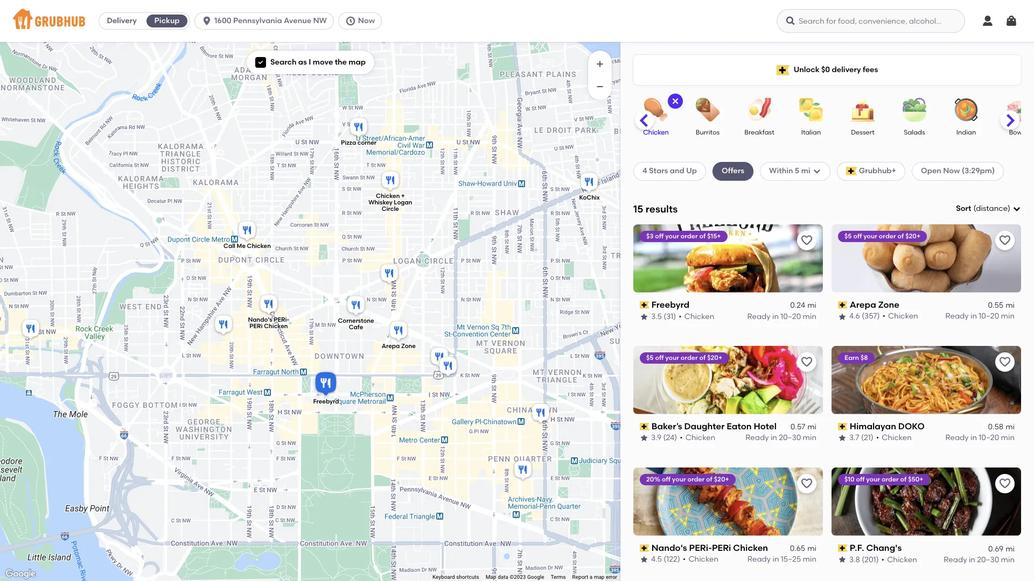 Task type: vqa. For each thing, say whether or not it's contained in the screenshot.


Task type: describe. For each thing, give the bounding box(es) containing it.
cafe
[[349, 324, 363, 331]]

baker's daughter eaton hotel image
[[429, 346, 450, 370]]

• chicken for freebyrd
[[679, 312, 714, 321]]

chicken down chicken "image"
[[643, 129, 669, 136]]

mi for daughter
[[808, 423, 817, 432]]

3.9 (24)
[[651, 434, 677, 443]]

min for nando's peri-peri chicken
[[803, 555, 817, 565]]

keyboard shortcuts button
[[433, 574, 479, 582]]

20–30 for baker's daughter eaton hotel
[[779, 434, 801, 443]]

plus icon image
[[595, 59, 606, 69]]

himalayan
[[850, 422, 896, 432]]

arepa zone image
[[388, 320, 409, 344]]

0.55 mi
[[988, 301, 1015, 310]]

nando's peri- peri chicken
[[248, 317, 289, 330]]

• for arepa zone
[[883, 312, 886, 321]]

$5 for baker's daughter eaton hotel
[[646, 354, 654, 362]]

report
[[572, 575, 588, 581]]

nando's peri-peri chicken logo image
[[634, 468, 823, 536]]

salads image
[[896, 98, 934, 122]]

grubhub plus flag logo image for grubhub+
[[846, 167, 857, 176]]

pizza corner image
[[348, 116, 370, 140]]

avenue
[[284, 16, 311, 25]]

pennsylvania
[[233, 16, 282, 25]]

$5 off your order of $20+ for daughter
[[646, 354, 722, 362]]

himalayan doko logo image
[[832, 346, 1021, 415]]

your for nando's peri-peri chicken
[[672, 476, 686, 484]]

$0
[[821, 65, 830, 74]]

• for baker's daughter eaton hotel
[[680, 434, 683, 443]]

chang's
[[867, 543, 902, 554]]

$15+
[[707, 233, 721, 240]]

1 vertical spatial now
[[943, 167, 960, 176]]

star icon image for arepa zone
[[838, 313, 847, 321]]

offers
[[722, 167, 745, 176]]

4
[[643, 167, 647, 176]]

star icon image for freebyrd
[[640, 313, 649, 321]]

save this restaurant button for freebyrd
[[797, 231, 817, 250]]

chicken + whiskey logan circle
[[369, 193, 412, 213]]

sort ( distance )
[[956, 204, 1011, 213]]

1 vertical spatial map
[[594, 575, 605, 581]]

ready for arepa zone
[[946, 312, 969, 321]]

(201)
[[862, 555, 879, 565]]

of for freebyrd
[[700, 233, 706, 240]]

baker's daughter eaton hotel
[[652, 422, 777, 432]]

stars
[[649, 167, 668, 176]]

in for p.f. chang's
[[969, 555, 976, 565]]

mi for zone
[[1006, 301, 1015, 310]]

15–25
[[781, 555, 801, 565]]

4.5 (122)
[[651, 555, 680, 565]]

0.65
[[790, 545, 805, 554]]

open
[[921, 167, 942, 176]]

main navigation navigation
[[0, 0, 1034, 42]]

logan
[[394, 199, 412, 206]]

$5 for arepa zone
[[845, 233, 852, 240]]

save this restaurant image for himalayan doko
[[999, 356, 1012, 369]]

(
[[974, 204, 976, 213]]

Search for food, convenience, alcohol... search field
[[777, 9, 965, 33]]

10–20 for freebyrd
[[781, 312, 801, 321]]

earn $8
[[845, 354, 868, 362]]

salads
[[904, 129, 925, 136]]

20% off your order of $20+
[[646, 476, 729, 484]]

3.9
[[651, 434, 662, 443]]

none field containing sort
[[956, 204, 1021, 215]]

earn
[[845, 354, 859, 362]]

grubhub plus flag logo image for unlock $0 delivery fees
[[777, 65, 790, 75]]

save this restaurant button for baker's daughter eaton hotel
[[797, 353, 817, 372]]

bowls
[[1009, 129, 1027, 136]]

• for himalayan doko
[[876, 434, 879, 443]]

0 vertical spatial map
[[349, 58, 366, 67]]

$10
[[845, 476, 855, 484]]

kochix image
[[579, 171, 600, 195]]

of for p.f. chang's
[[900, 476, 907, 484]]

whiskey
[[369, 199, 393, 206]]

shortcuts
[[456, 575, 479, 581]]

himalayan doko image
[[437, 356, 459, 379]]

star icon image for p.f. chang's
[[838, 556, 847, 565]]

min for freebyrd
[[803, 312, 817, 321]]

0 vertical spatial arepa
[[850, 300, 876, 310]]

move
[[313, 58, 333, 67]]

call
[[224, 243, 235, 250]]

nando's peri-peri chicken image
[[258, 294, 280, 317]]

)
[[1008, 204, 1011, 213]]

$3 off your order of $15+
[[646, 233, 721, 240]]

• for freebyrd
[[679, 312, 682, 321]]

+
[[401, 193, 405, 200]]

$5 off your order of $20+ for zone
[[845, 233, 921, 240]]

your for arepa zone
[[864, 233, 878, 240]]

cornerstone cafe
[[338, 318, 374, 331]]

indian
[[957, 129, 976, 136]]

six street eats image
[[20, 318, 41, 342]]

(31)
[[664, 312, 676, 321]]

pickup button
[[144, 12, 190, 30]]

$8
[[861, 354, 868, 362]]

in for freebyrd
[[772, 312, 779, 321]]

error
[[606, 575, 617, 581]]

save this restaurant image for nando's peri-peri chicken
[[801, 478, 813, 491]]

p.f. chang's image
[[213, 314, 234, 338]]

indian image
[[948, 98, 985, 122]]

0.57
[[791, 423, 805, 432]]

a
[[590, 575, 593, 581]]

mi right 5
[[801, 167, 811, 176]]

ready in 20–30 min for p.f. chang's
[[944, 555, 1015, 565]]

delivery button
[[99, 12, 144, 30]]

your for baker's daughter eaton hotel
[[665, 354, 679, 362]]

nw
[[313, 16, 327, 25]]

call me chicken image
[[236, 220, 258, 243]]

svg image for search as i move the map
[[257, 59, 264, 66]]

off for freebyrd
[[655, 233, 664, 240]]

sort
[[956, 204, 972, 213]]

italian image
[[792, 98, 830, 122]]

0.24
[[790, 301, 805, 310]]

chicken down "daughter"
[[686, 434, 716, 443]]

in for arepa zone
[[971, 312, 977, 321]]

pizza corner
[[341, 140, 377, 147]]

subscription pass image for arepa zone
[[838, 302, 848, 309]]

0.69 mi
[[989, 545, 1015, 554]]

within
[[769, 167, 793, 176]]

doko
[[898, 422, 925, 432]]

nando's peri-peri chicken
[[652, 543, 768, 554]]

20–30 for p.f. chang's
[[977, 555, 999, 565]]

chicken inside chicken + whiskey logan circle
[[376, 193, 400, 200]]

peri for nando's peri- peri chicken
[[250, 323, 263, 330]]

nando's for nando's peri-peri chicken
[[652, 543, 687, 554]]

delivery
[[107, 16, 137, 25]]

chicken down the himalayan doko
[[882, 434, 912, 443]]

15 results
[[634, 203, 678, 215]]

baker's daughter eaton hotel logo image
[[634, 346, 823, 415]]

order for p.f. chang's
[[882, 476, 899, 484]]

1 horizontal spatial arepa zone
[[850, 300, 900, 310]]

chicken right the "me"
[[247, 243, 271, 250]]

off for arepa zone
[[854, 233, 862, 240]]

save this restaurant button for himalayan doko
[[996, 353, 1015, 372]]

in for baker's daughter eaton hotel
[[771, 434, 777, 443]]

corner
[[358, 140, 377, 147]]

hotel
[[754, 422, 777, 432]]

min for arepa zone
[[1001, 312, 1015, 321]]

1 horizontal spatial zone
[[878, 300, 900, 310]]

map data ©2023 google
[[486, 575, 544, 581]]

bowls image
[[999, 98, 1034, 122]]

of for baker's daughter eaton hotel
[[700, 354, 706, 362]]

zone inside the map "region"
[[401, 343, 416, 350]]

fees
[[863, 65, 878, 74]]

3.7 (21)
[[850, 434, 874, 443]]

(357)
[[862, 312, 880, 321]]

save this restaurant button for p.f. chang's
[[996, 474, 1015, 494]]

cornerstone cafe image
[[345, 295, 367, 318]]



Task type: locate. For each thing, give the bounding box(es) containing it.
peri inside nando's peri- peri chicken
[[250, 323, 263, 330]]

0 vertical spatial freebyrd
[[652, 300, 690, 310]]

mi right 0.58
[[1006, 423, 1015, 432]]

• for nando's peri-peri chicken
[[683, 555, 686, 565]]

1 horizontal spatial ready in 20–30 min
[[944, 555, 1015, 565]]

mi for chang's
[[1006, 545, 1015, 554]]

ready for baker's daughter eaton hotel
[[746, 434, 769, 443]]

• chicken for p.f. chang's
[[882, 555, 917, 565]]

$20+ for daughter
[[707, 354, 722, 362]]

• chicken down the chang's
[[882, 555, 917, 565]]

1 vertical spatial freebyrd
[[313, 399, 339, 406]]

kochix
[[579, 194, 600, 201]]

min for baker's daughter eaton hotel
[[803, 434, 817, 443]]

star icon image left 3.5
[[640, 313, 649, 321]]

zone left 'baker's daughter eaton hotel' 'icon'
[[401, 343, 416, 350]]

subscription pass image
[[640, 302, 649, 309], [838, 302, 848, 309], [640, 423, 649, 431], [838, 423, 848, 431], [640, 545, 649, 553], [838, 545, 848, 553]]

subscription pass image for p.f. chang's
[[838, 545, 848, 553]]

©2023
[[510, 575, 526, 581]]

freebyrd image
[[313, 371, 339, 399]]

svg image inside now button
[[345, 16, 356, 26]]

1 vertical spatial $20+
[[707, 354, 722, 362]]

4 stars and up
[[643, 167, 697, 176]]

results
[[646, 203, 678, 215]]

0 vertical spatial nando's
[[248, 317, 272, 324]]

10–20 down 0.55
[[979, 312, 999, 321]]

• right (24)
[[680, 434, 683, 443]]

in for himalayan doko
[[971, 434, 977, 443]]

mi for peri-
[[808, 545, 817, 554]]

save this restaurant image
[[999, 356, 1012, 369], [801, 478, 813, 491]]

0 horizontal spatial ready in 20–30 min
[[746, 434, 817, 443]]

20%
[[646, 476, 661, 484]]

ready for p.f. chang's
[[944, 555, 967, 565]]

1 horizontal spatial arepa
[[850, 300, 876, 310]]

svg image inside 1600 pennsylvania avenue nw button
[[202, 16, 212, 26]]

now right "open"
[[943, 167, 960, 176]]

20–30 down 0.69 at right
[[977, 555, 999, 565]]

min down 0.24 mi
[[803, 312, 817, 321]]

chicken right (31)
[[685, 312, 714, 321]]

chicken down the chang's
[[887, 555, 917, 565]]

0 horizontal spatial map
[[349, 58, 366, 67]]

min down 0.57 mi
[[803, 434, 817, 443]]

now
[[358, 16, 375, 25], [943, 167, 960, 176]]

save this restaurant image for freebyrd
[[801, 234, 813, 247]]

0 horizontal spatial arepa zone
[[382, 343, 416, 350]]

freebyrd
[[652, 300, 690, 310], [313, 399, 339, 406]]

mi right 0.57 on the bottom right of page
[[808, 423, 817, 432]]

0 horizontal spatial 20–30
[[779, 434, 801, 443]]

0 vertical spatial $5 off your order of $20+
[[845, 233, 921, 240]]

breakfast image
[[741, 98, 778, 122]]

in for nando's peri-peri chicken
[[773, 555, 779, 565]]

burritos
[[696, 129, 720, 136]]

ready
[[747, 312, 771, 321], [946, 312, 969, 321], [746, 434, 769, 443], [946, 434, 969, 443], [748, 555, 771, 565], [944, 555, 967, 565]]

None field
[[956, 204, 1021, 215]]

pickup
[[154, 16, 180, 25]]

map right a
[[594, 575, 605, 581]]

(3:29pm)
[[962, 167, 995, 176]]

peri
[[250, 323, 263, 330], [712, 543, 731, 554]]

1 horizontal spatial map
[[594, 575, 605, 581]]

1 vertical spatial zone
[[401, 343, 416, 350]]

10–20 down 0.58
[[979, 434, 999, 443]]

terms
[[551, 575, 566, 581]]

popeyes image
[[379, 263, 400, 287]]

ready in 20–30 min for baker's daughter eaton hotel
[[746, 434, 817, 443]]

$5
[[845, 233, 852, 240], [646, 354, 654, 362]]

order for arepa zone
[[879, 233, 896, 240]]

of for nando's peri-peri chicken
[[706, 476, 713, 484]]

• chicken down "daughter"
[[680, 434, 716, 443]]

0 vertical spatial zone
[[878, 300, 900, 310]]

20–30
[[779, 434, 801, 443], [977, 555, 999, 565]]

15
[[634, 203, 643, 215]]

star icon image left 4.5
[[640, 556, 649, 565]]

i
[[309, 58, 311, 67]]

1 vertical spatial arepa zone
[[382, 343, 416, 350]]

(21)
[[861, 434, 874, 443]]

$20+ for zone
[[906, 233, 921, 240]]

peri- inside nando's peri- peri chicken
[[274, 317, 289, 324]]

1600
[[214, 16, 231, 25]]

ready in 10–20 min for himalayan doko
[[946, 434, 1015, 443]]

and
[[670, 167, 685, 176]]

nando's right p.f. chang's icon
[[248, 317, 272, 324]]

your for freebyrd
[[665, 233, 679, 240]]

4.6 (357)
[[850, 312, 880, 321]]

20–30 down 0.57 on the bottom right of page
[[779, 434, 801, 443]]

arepa zone left 'baker's daughter eaton hotel' 'icon'
[[382, 343, 416, 350]]

arepa left 'baker's daughter eaton hotel' 'icon'
[[382, 343, 400, 350]]

0 horizontal spatial peri
[[250, 323, 263, 330]]

italian
[[801, 129, 821, 136]]

nando's for nando's peri- peri chicken
[[248, 317, 272, 324]]

0 vertical spatial arepa zone
[[850, 300, 900, 310]]

minus icon image
[[595, 81, 606, 92]]

• right (357)
[[883, 312, 886, 321]]

ready for freebyrd
[[747, 312, 771, 321]]

1 horizontal spatial grubhub plus flag logo image
[[846, 167, 857, 176]]

subscription pass image for freebyrd
[[640, 302, 649, 309]]

zone up (357)
[[878, 300, 900, 310]]

me
[[237, 243, 246, 250]]

p.f. chang's
[[850, 543, 902, 554]]

$20+
[[906, 233, 921, 240], [707, 354, 722, 362], [714, 476, 729, 484]]

now button
[[338, 12, 386, 30]]

min down 0.65 mi
[[803, 555, 817, 565]]

• down the chang's
[[882, 555, 885, 565]]

4.5
[[651, 555, 662, 565]]

• chicken for nando's peri-peri chicken
[[683, 555, 719, 565]]

1 vertical spatial grubhub plus flag logo image
[[846, 167, 857, 176]]

0 horizontal spatial svg image
[[202, 16, 212, 26]]

2 horizontal spatial svg image
[[982, 15, 994, 27]]

0 horizontal spatial zone
[[401, 343, 416, 350]]

your
[[665, 233, 679, 240], [864, 233, 878, 240], [665, 354, 679, 362], [672, 476, 686, 484], [866, 476, 880, 484]]

seoulspice image
[[512, 460, 534, 483]]

1 vertical spatial arepa
[[382, 343, 400, 350]]

chicken up the ready in 15–25 min
[[733, 543, 768, 554]]

baker's
[[652, 422, 682, 432]]

star icon image left 4.6
[[838, 313, 847, 321]]

• chicken down the himalayan doko
[[876, 434, 912, 443]]

• chicken for baker's daughter eaton hotel
[[680, 434, 716, 443]]

unlock
[[794, 65, 820, 74]]

ready in 10–20 min down 0.58
[[946, 434, 1015, 443]]

3.5 (31)
[[651, 312, 676, 321]]

0.58
[[988, 423, 1004, 432]]

now inside button
[[358, 16, 375, 25]]

0 vertical spatial save this restaurant image
[[999, 356, 1012, 369]]

• chicken for himalayan doko
[[876, 434, 912, 443]]

3.8
[[850, 555, 860, 565]]

10–20 down 0.24
[[781, 312, 801, 321]]

star icon image left 3.8
[[838, 556, 847, 565]]

peri- for nando's peri-peri chicken
[[689, 543, 712, 554]]

report a map error link
[[572, 575, 617, 581]]

$20+ for peri-
[[714, 476, 729, 484]]

1 vertical spatial 20–30
[[977, 555, 999, 565]]

2 vertical spatial $20+
[[714, 476, 729, 484]]

save this restaurant image for p.f. chang's
[[999, 478, 1012, 491]]

of for arepa zone
[[898, 233, 904, 240]]

subscription pass image for himalayan doko
[[838, 423, 848, 431]]

0 vertical spatial now
[[358, 16, 375, 25]]

1 vertical spatial $5 off your order of $20+
[[646, 354, 722, 362]]

0 horizontal spatial arepa
[[382, 343, 400, 350]]

0 horizontal spatial peri-
[[274, 317, 289, 324]]

1 horizontal spatial nando's
[[652, 543, 687, 554]]

arepa inside the map "region"
[[382, 343, 400, 350]]

0 vertical spatial peri-
[[274, 317, 289, 324]]

star icon image for baker's daughter eaton hotel
[[640, 434, 649, 443]]

mi right 0.65
[[808, 545, 817, 554]]

ready in 10–20 min down 0.55
[[946, 312, 1015, 321]]

$3
[[646, 233, 654, 240]]

• for p.f. chang's
[[882, 555, 885, 565]]

mi for doko
[[1006, 423, 1015, 432]]

order for freebyrd
[[681, 233, 698, 240]]

daughter
[[684, 422, 725, 432]]

arepa zone logo image
[[832, 225, 1021, 293]]

search
[[270, 58, 297, 67]]

1 horizontal spatial peri
[[712, 543, 731, 554]]

chicken image
[[637, 98, 675, 122]]

1 vertical spatial peri
[[712, 543, 731, 554]]

star icon image left 3.9 on the right of the page
[[640, 434, 649, 443]]

min down 0.55 mi
[[1001, 312, 1015, 321]]

svg image
[[1005, 15, 1018, 27], [345, 16, 356, 26], [785, 16, 796, 26], [671, 97, 680, 106], [813, 167, 821, 176], [1013, 205, 1021, 213]]

grubhub+
[[859, 167, 896, 176]]

search as i move the map
[[270, 58, 366, 67]]

min for p.f. chang's
[[1001, 555, 1015, 565]]

ready for himalayan doko
[[946, 434, 969, 443]]

0 horizontal spatial nando's
[[248, 317, 272, 324]]

chicken inside nando's peri- peri chicken
[[264, 323, 288, 330]]

breakfast
[[745, 129, 774, 136]]

0 horizontal spatial now
[[358, 16, 375, 25]]

peri-
[[274, 317, 289, 324], [689, 543, 712, 554]]

chicken right (357)
[[888, 312, 918, 321]]

star icon image
[[640, 313, 649, 321], [838, 313, 847, 321], [640, 434, 649, 443], [838, 434, 847, 443], [640, 556, 649, 565], [838, 556, 847, 565]]

0.69
[[989, 545, 1004, 554]]

ready for nando's peri-peri chicken
[[748, 555, 771, 565]]

0 horizontal spatial $5
[[646, 354, 654, 362]]

grubhub plus flag logo image
[[777, 65, 790, 75], [846, 167, 857, 176]]

save this restaurant image
[[801, 234, 813, 247], [999, 234, 1012, 247], [801, 356, 813, 369], [999, 478, 1012, 491]]

• chicken right (357)
[[883, 312, 918, 321]]

subscription pass image for baker's daughter eaton hotel
[[640, 423, 649, 431]]

ready in 20–30 min
[[746, 434, 817, 443], [944, 555, 1015, 565]]

arepa up 4.6 (357)
[[850, 300, 876, 310]]

chicken down 'nando's peri-peri chicken' image
[[264, 323, 288, 330]]

subscription pass image for nando's peri-peri chicken
[[640, 545, 649, 553]]

order for nando's peri-peri chicken
[[688, 476, 705, 484]]

report a map error
[[572, 575, 617, 581]]

circle
[[382, 206, 399, 213]]

• chicken for arepa zone
[[883, 312, 918, 321]]

freebyrd  logo image
[[634, 225, 823, 293]]

1 vertical spatial $5
[[646, 354, 654, 362]]

distance
[[976, 204, 1008, 213]]

• chicken down the nando's peri-peri chicken
[[683, 555, 719, 565]]

1 horizontal spatial now
[[943, 167, 960, 176]]

nando's
[[248, 317, 272, 324], [652, 543, 687, 554]]

0 vertical spatial peri
[[250, 323, 263, 330]]

off for baker's daughter eaton hotel
[[655, 354, 664, 362]]

google
[[527, 575, 544, 581]]

chicken down the nando's peri-peri chicken
[[689, 555, 719, 565]]

spice 6 modern indian image
[[530, 402, 552, 426]]

min for himalayan doko
[[1001, 434, 1015, 443]]

• right (21)
[[876, 434, 879, 443]]

0 vertical spatial grubhub plus flag logo image
[[777, 65, 790, 75]]

ready in 10–20 min for arepa zone
[[946, 312, 1015, 321]]

ready in 20–30 min down 0.69 at right
[[944, 555, 1015, 565]]

dessert
[[851, 129, 875, 136]]

0 vertical spatial $20+
[[906, 233, 921, 240]]

peri for nando's peri-peri chicken
[[712, 543, 731, 554]]

p.f.
[[850, 543, 864, 554]]

1 horizontal spatial $5
[[845, 233, 852, 240]]

1 horizontal spatial 20–30
[[977, 555, 999, 565]]

open now (3:29pm)
[[921, 167, 995, 176]]

1 vertical spatial peri-
[[689, 543, 712, 554]]

delivery
[[832, 65, 861, 74]]

chicken + whiskey logan circle image
[[380, 170, 401, 193]]

save this restaurant button for nando's peri-peri chicken
[[797, 474, 817, 494]]

save this restaurant image for arepa zone
[[999, 234, 1012, 247]]

chicken
[[643, 129, 669, 136], [376, 193, 400, 200], [247, 243, 271, 250], [685, 312, 714, 321], [888, 312, 918, 321], [264, 323, 288, 330], [686, 434, 716, 443], [882, 434, 912, 443], [733, 543, 768, 554], [689, 555, 719, 565], [887, 555, 917, 565]]

ready in 10–20 min
[[747, 312, 817, 321], [946, 312, 1015, 321], [946, 434, 1015, 443]]

1600 pennsylvania avenue nw button
[[195, 12, 338, 30]]

ready in 10–20 min for freebyrd
[[747, 312, 817, 321]]

ready in 20–30 min down 'hotel'
[[746, 434, 817, 443]]

chicken up circle
[[376, 193, 400, 200]]

svg image for 1600 pennsylvania avenue nw
[[202, 16, 212, 26]]

map region
[[0, 10, 755, 582]]

10–20 for himalayan doko
[[979, 434, 999, 443]]

dessert image
[[844, 98, 882, 122]]

arepa zone up (357)
[[850, 300, 900, 310]]

• chicken right (31)
[[679, 312, 714, 321]]

5
[[795, 167, 800, 176]]

3.8 (201)
[[850, 555, 879, 565]]

grubhub plus flag logo image left unlock
[[777, 65, 790, 75]]

1 horizontal spatial freebyrd
[[652, 300, 690, 310]]

1 vertical spatial ready in 20–30 min
[[944, 555, 1015, 565]]

unlock $0 delivery fees
[[794, 65, 878, 74]]

0 horizontal spatial $5 off your order of $20+
[[646, 354, 722, 362]]

save this restaurant image for baker's daughter eaton hotel
[[801, 356, 813, 369]]

star icon image left '3.7' on the bottom right of the page
[[838, 434, 847, 443]]

save this restaurant button for arepa zone
[[996, 231, 1015, 250]]

0.57 mi
[[791, 423, 817, 432]]

0 vertical spatial $5
[[845, 233, 852, 240]]

0 vertical spatial 20–30
[[779, 434, 801, 443]]

burritos image
[[689, 98, 727, 122]]

0 vertical spatial ready in 20–30 min
[[746, 434, 817, 443]]

ready in 10–20 min down 0.24
[[747, 312, 817, 321]]

p.f. chang's  logo image
[[832, 468, 1021, 536]]

zone
[[878, 300, 900, 310], [401, 343, 416, 350]]

order for baker's daughter eaton hotel
[[681, 354, 698, 362]]

3.5
[[651, 312, 662, 321]]

now right nw
[[358, 16, 375, 25]]

off
[[655, 233, 664, 240], [854, 233, 862, 240], [655, 354, 664, 362], [662, 476, 671, 484], [856, 476, 865, 484]]

as
[[298, 58, 307, 67]]

grubhub plus flag logo image left 'grubhub+'
[[846, 167, 857, 176]]

keyboard
[[433, 575, 455, 581]]

1 horizontal spatial $5 off your order of $20+
[[845, 233, 921, 240]]

map right the
[[349, 58, 366, 67]]

1 vertical spatial nando's
[[652, 543, 687, 554]]

0 horizontal spatial freebyrd
[[313, 399, 339, 406]]

star icon image for himalayan doko
[[838, 434, 847, 443]]

off for p.f. chang's
[[856, 476, 865, 484]]

0.55
[[988, 301, 1004, 310]]

10–20 for arepa zone
[[979, 312, 999, 321]]

mi right 0.55
[[1006, 301, 1015, 310]]

0 horizontal spatial save this restaurant image
[[801, 478, 813, 491]]

ready in 15–25 min
[[748, 555, 817, 565]]

peri- for nando's peri- peri chicken
[[274, 317, 289, 324]]

$50+
[[908, 476, 924, 484]]

min down 0.69 mi
[[1001, 555, 1015, 565]]

1 horizontal spatial save this restaurant image
[[999, 356, 1012, 369]]

off for nando's peri-peri chicken
[[662, 476, 671, 484]]

peri down nando's peri-peri chicken logo
[[712, 543, 731, 554]]

1 vertical spatial save this restaurant image
[[801, 478, 813, 491]]

1600 pennsylvania avenue nw
[[214, 16, 327, 25]]

svg image
[[982, 15, 994, 27], [202, 16, 212, 26], [257, 59, 264, 66]]

nando's inside nando's peri- peri chicken
[[248, 317, 272, 324]]

arepa zone inside the map "region"
[[382, 343, 416, 350]]

mi right 0.69 at right
[[1006, 545, 1015, 554]]

min down 0.58 mi
[[1001, 434, 1015, 443]]

up
[[686, 167, 697, 176]]

peri down 'nando's peri-peri chicken' image
[[250, 323, 263, 330]]

• right (31)
[[679, 312, 682, 321]]

4.6
[[850, 312, 860, 321]]

nando's up (122)
[[652, 543, 687, 554]]

0 horizontal spatial grubhub plus flag logo image
[[777, 65, 790, 75]]

• right (122)
[[683, 555, 686, 565]]

star icon image for nando's peri-peri chicken
[[640, 556, 649, 565]]

1 horizontal spatial svg image
[[257, 59, 264, 66]]

1 horizontal spatial peri-
[[689, 543, 712, 554]]

mi right 0.24
[[808, 301, 817, 310]]

freebyrd inside the map "region"
[[313, 399, 339, 406]]

google image
[[3, 568, 38, 582]]

0.65 mi
[[790, 545, 817, 554]]

map
[[486, 575, 496, 581]]

within 5 mi
[[769, 167, 811, 176]]

mi
[[801, 167, 811, 176], [808, 301, 817, 310], [1006, 301, 1015, 310], [808, 423, 817, 432], [1006, 423, 1015, 432], [808, 545, 817, 554], [1006, 545, 1015, 554]]

your for p.f. chang's
[[866, 476, 880, 484]]



